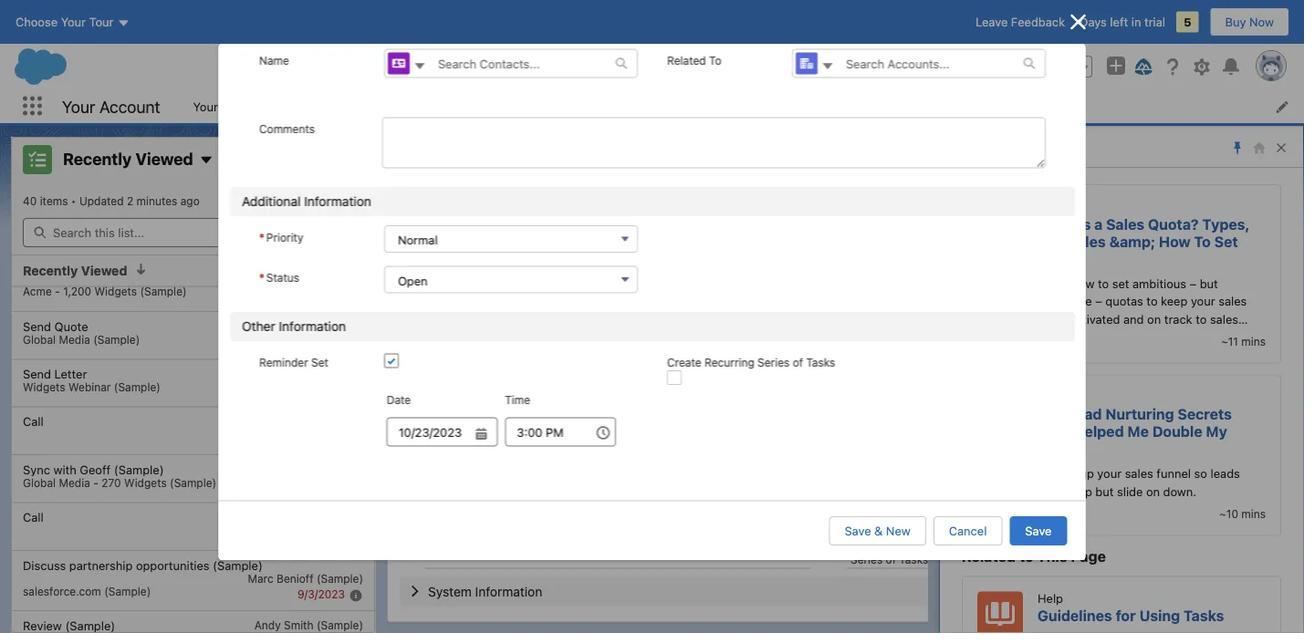 Task type: locate. For each thing, give the bounding box(es) containing it.
acme - 1,200 widgets (sample) down your account list at the top of page
[[633, 153, 820, 168]]

inverse image
[[1068, 11, 1090, 33]]

recently viewed up '2' on the top
[[63, 149, 193, 168]]

name up the your account link
[[259, 55, 289, 68]]

1 vertical spatial name
[[428, 339, 458, 352]]

1 vertical spatial your
[[1098, 468, 1122, 481]]

create recurring series of tasks up the create recurring series of tasks checkbox
[[667, 357, 835, 370]]

normal inside popup button
[[398, 234, 437, 248]]

(sample) inside follow up with howard on timing (sample)
[[553, 289, 607, 304]]

salesforce.com (sample)
[[23, 585, 151, 597]]

widgets left the webinar
[[23, 381, 65, 393]]

tasks
[[806, 357, 835, 370], [900, 553, 929, 566], [1184, 608, 1225, 626]]

date group
[[386, 383, 497, 447]]

1 horizontal spatial create recurring series of tasks
[[851, 540, 938, 566]]

1 vertical spatial 1,200
[[63, 285, 91, 298]]

other information
[[241, 320, 346, 335]]

howard jones (sample)
[[404, 153, 545, 168], [555, 339, 696, 355]]

related up your account list at the top of page
[[667, 55, 706, 68]]

1 vertical spatial of
[[886, 553, 897, 566]]

on
[[692, 273, 706, 289], [1148, 313, 1162, 327], [1147, 485, 1161, 499]]

group
[[1055, 56, 1093, 78]]

additional inside dropdown button
[[428, 404, 487, 419]]

status
[[266, 272, 299, 285]]

to down 'ambitious'
[[1147, 295, 1158, 309]]

0 vertical spatial howard jones (sample)
[[404, 153, 545, 168]]

andy smith (sample)
[[254, 619, 363, 631]]

1 vertical spatial jones
[[604, 339, 639, 355]]

open
[[398, 275, 427, 288]]

0 horizontal spatial viewed
[[81, 263, 127, 278]]

1 vertical spatial acme
[[23, 285, 52, 298]]

howard up details
[[404, 153, 450, 168]]

1 vertical spatial acme - 1,200 widgets (sample)
[[23, 285, 187, 298]]

2 mins from the top
[[1242, 509, 1266, 522]]

the lead nurturing secrets that helped me double my sales
[[1038, 407, 1233, 459]]

0 horizontal spatial related to
[[667, 55, 721, 68]]

1 horizontal spatial create
[[851, 540, 885, 553]]

send for send quote
[[23, 319, 51, 333]]

save up related to this page at the bottom of the page
[[1026, 525, 1052, 538]]

mins right ~11
[[1242, 336, 1266, 349]]

text default image down search recently viewed list view. search box
[[135, 263, 147, 276]]

to left this
[[1020, 548, 1034, 566]]

0 vertical spatial set
[[1215, 233, 1239, 251]]

0 horizontal spatial howard jones (sample)
[[404, 153, 545, 168]]

2 horizontal spatial tasks
[[1184, 608, 1225, 626]]

additional down comments
[[241, 195, 300, 210]]

related to down the 'due date'
[[851, 339, 905, 352]]

Comments text field
[[381, 118, 1046, 169]]

what
[[1038, 216, 1076, 233]]

0 vertical spatial sales
[[1219, 295, 1247, 309]]

leads
[[1211, 468, 1241, 481]]

0 horizontal spatial howard jones (sample) link
[[404, 153, 545, 169]]

0 vertical spatial normal
[[398, 234, 437, 248]]

reps
[[1038, 313, 1062, 327]]

1,200 inside list
[[679, 153, 711, 168]]

send left quote on the left
[[23, 319, 51, 333]]

recurring down timing
[[704, 357, 754, 370]]

1 vertical spatial related to
[[851, 339, 905, 352]]

days left in trial
[[1080, 15, 1166, 29]]

center
[[1022, 138, 1066, 156]]

1 send from the top
[[23, 319, 51, 333]]

1 horizontal spatial text default image
[[821, 60, 834, 73]]

2 call from the top
[[23, 510, 44, 524]]

1 vertical spatial mins
[[1242, 509, 1266, 522]]

2 * from the top
[[259, 272, 264, 285]]

with inside sync with geoff (sample) global media - 270 widgets (sample)
[[53, 463, 77, 476]]

leave
[[976, 15, 1008, 29]]

2 global from the top
[[23, 476, 56, 489]]

1 horizontal spatial additional
[[428, 404, 487, 419]]

– right 'ambitious'
[[1190, 277, 1197, 291]]

0 vertical spatial on
[[692, 273, 706, 289]]

mins
[[1242, 336, 1266, 349], [1242, 509, 1266, 522]]

0 horizontal spatial normal
[[398, 234, 437, 248]]

in
[[1132, 15, 1142, 29]]

help guidelines for using tasks
[[1038, 593, 1225, 626]]

create
[[667, 357, 701, 370], [851, 540, 885, 553]]

related to up your account list at the top of page
[[667, 55, 721, 68]]

minutes
[[137, 194, 177, 207]]

sales inside article what is a sales quota? types, examples &amp; how to set goals learn how to set ambitious – but attainable – quotas to keep your sales reps motivated and on track to sales targets. ~11 mins
[[1107, 216, 1145, 233]]

select list display image
[[290, 178, 331, 207]]

1 vertical spatial global
[[23, 476, 56, 489]]

viewed up quote on the left
[[81, 263, 127, 278]]

1 horizontal spatial 1,200
[[679, 153, 711, 168]]

1 vertical spatial sales
[[1211, 313, 1239, 327]]

0 horizontal spatial of
[[793, 357, 803, 370]]

tasks right 'using'
[[1184, 608, 1225, 626]]

1 save from the left
[[845, 525, 872, 538]]

save for save
[[1026, 525, 1052, 538]]

text default image
[[1023, 58, 1036, 71], [413, 60, 426, 73], [135, 263, 147, 276]]

0 horizontal spatial recurring
[[704, 357, 754, 370]]

0 horizontal spatial set
[[311, 357, 328, 370]]

2 horizontal spatial howard
[[643, 273, 688, 289]]

letter
[[54, 367, 87, 381]]

save button
[[1010, 517, 1068, 546]]

1 horizontal spatial series
[[851, 553, 883, 566]]

0 vertical spatial geoff
[[252, 319, 281, 332]]

viewed up minutes
[[136, 149, 193, 168]]

0 vertical spatial call link
[[12, 407, 374, 454]]

feedback
[[1012, 15, 1066, 29]]

is
[[1079, 216, 1091, 233]]

attainable
[[1038, 295, 1093, 309]]

series down save & new button
[[851, 553, 883, 566]]

~11
[[1222, 336, 1239, 349]]

1 horizontal spatial set
[[1215, 233, 1239, 251]]

– up motivated
[[1096, 295, 1103, 309]]

burton
[[602, 312, 642, 327]]

0 horizontal spatial create
[[667, 357, 701, 370]]

1 horizontal spatial viewed
[[136, 149, 193, 168]]

1 horizontal spatial but
[[1200, 277, 1219, 291]]

acme - 1,200 widgets (sample) link down search recently viewed list view. search box
[[12, 264, 374, 311]]

widgets
[[715, 153, 763, 168], [94, 285, 137, 298], [23, 381, 65, 393], [124, 476, 167, 489]]

create recurring series of tasks
[[667, 357, 835, 370], [851, 540, 938, 566]]

0 vertical spatial sales
[[1107, 216, 1145, 233]]

to
[[709, 55, 721, 68], [1195, 233, 1211, 251], [479, 312, 491, 325], [893, 339, 905, 352]]

Related To text field
[[835, 50, 1023, 78]]

contacts image
[[388, 53, 409, 75]]

save left &
[[845, 525, 872, 538]]

jones inside list
[[453, 153, 488, 168]]

media up letter
[[59, 333, 90, 346]]

1 mins from the top
[[1242, 336, 1266, 349]]

0 vertical spatial mins
[[1242, 336, 1266, 349]]

save for save & new
[[845, 525, 872, 538]]

your
[[1191, 295, 1216, 309], [1098, 468, 1122, 481]]

text default image right the contacts image
[[413, 60, 426, 73]]

viewed
[[136, 149, 193, 168], [81, 263, 127, 278]]

1 * from the top
[[259, 232, 264, 244]]

(sample)
[[492, 153, 545, 168], [767, 153, 820, 168], [140, 285, 187, 298], [553, 289, 607, 304], [317, 319, 363, 332], [93, 333, 140, 346], [642, 339, 696, 355], [114, 381, 161, 393], [114, 463, 164, 476], [170, 476, 217, 489], [213, 558, 263, 572], [317, 572, 363, 585], [104, 585, 151, 597], [65, 619, 115, 632], [317, 619, 363, 631]]

1 vertical spatial with
[[53, 463, 77, 476]]

1,200
[[679, 153, 711, 168], [63, 285, 91, 298]]

howard jones (sample) link down burton
[[555, 339, 696, 355]]

tim burton link
[[577, 312, 642, 328]]

guidelines
[[1038, 608, 1113, 626]]

text default image down leave feedback "link"
[[1023, 58, 1036, 71]]

call link
[[12, 407, 374, 454], [12, 503, 374, 550]]

1 vertical spatial call
[[23, 510, 44, 524]]

but right 'ambitious'
[[1200, 277, 1219, 291]]

call down sync
[[23, 510, 44, 524]]

recently
[[63, 149, 132, 168], [23, 263, 78, 278]]

0 horizontal spatial create recurring series of tasks
[[667, 357, 835, 370]]

sales right a
[[1107, 216, 1145, 233]]

1 vertical spatial howard jones (sample) link
[[555, 339, 696, 355]]

1 call link from the top
[[12, 407, 374, 454]]

timing
[[710, 273, 746, 289]]

geoff right sync
[[80, 463, 111, 476]]

–
[[1190, 277, 1197, 291], [1096, 295, 1103, 309]]

sales up grease
[[1038, 441, 1076, 459]]

0 horizontal spatial your account
[[62, 97, 160, 116]]

additional information inside dropdown button
[[428, 404, 558, 419]]

on inside article what is a sales quota? types, examples &amp; how to set goals learn how to set ambitious – but attainable – quotas to keep your sales reps motivated and on track to sales targets. ~11 mins
[[1148, 313, 1162, 327]]

mins right ~10
[[1242, 509, 1266, 522]]

related inside related 'link'
[[503, 199, 553, 216]]

with right sync
[[53, 463, 77, 476]]

tasks up the additional information dropdown button
[[806, 357, 835, 370]]

0 vertical spatial but
[[1200, 277, 1219, 291]]

call up sync
[[23, 415, 44, 428]]

related
[[667, 55, 706, 68], [503, 199, 553, 216], [851, 339, 890, 352], [962, 548, 1016, 566]]

your right the keep
[[1191, 295, 1216, 309]]

1 vertical spatial send
[[23, 367, 51, 381]]

set down 10/28/2023
[[311, 357, 328, 370]]

leave feedback
[[976, 15, 1066, 29]]

1 horizontal spatial tasks
[[900, 553, 929, 566]]

jones down burton
[[604, 339, 639, 355]]

updated
[[79, 194, 124, 207]]

set right how
[[1215, 233, 1239, 251]]

1 horizontal spatial recurring
[[888, 540, 938, 553]]

- left 270
[[93, 476, 98, 489]]

0 horizontal spatial acme
[[23, 285, 52, 298]]

recurring down new
[[888, 540, 938, 553]]

acme - 1,200 widgets (sample)
[[633, 153, 820, 168], [23, 285, 187, 298]]

send
[[23, 319, 51, 333], [23, 367, 51, 381]]

0 vertical spatial media
[[59, 333, 90, 346]]

but right help
[[1096, 485, 1114, 499]]

tasks inside create recurring series of tasks
[[900, 553, 929, 566]]

tasks down new
[[900, 553, 929, 566]]

geoff left 'minor'
[[252, 319, 281, 332]]

additional
[[241, 195, 300, 210], [428, 404, 487, 419]]

widgets right 270
[[124, 476, 167, 489]]

2 vertical spatial tasks
[[1184, 608, 1225, 626]]

buy now
[[1226, 15, 1275, 29]]

acme - 1,200 widgets (sample) up quote on the left
[[23, 285, 187, 298]]

on right and
[[1148, 313, 1162, 327]]

media
[[59, 333, 90, 346], [59, 476, 90, 489]]

date right due
[[875, 312, 899, 325]]

&amp;
[[1110, 233, 1156, 251]]

acme
[[633, 153, 666, 168], [23, 285, 52, 298]]

0 vertical spatial priority
[[266, 232, 303, 244]]

40
[[23, 194, 37, 207]]

media left 270
[[59, 476, 90, 489]]

2 vertical spatial -
[[93, 476, 98, 489]]

0 vertical spatial additional
[[241, 195, 300, 210]]

nurturing
[[1106, 407, 1175, 424]]

items
[[40, 194, 68, 207]]

jones
[[453, 153, 488, 168], [604, 339, 639, 355]]

send inside "send letter widgets webinar (sample)"
[[23, 367, 51, 381]]

for
[[1116, 608, 1136, 626]]

to right track
[[1196, 313, 1207, 327]]

benioff
[[277, 572, 314, 585]]

jones up details
[[453, 153, 488, 168]]

•
[[71, 194, 76, 207]]

text default image
[[615, 58, 628, 71], [821, 60, 834, 73]]

1 vertical spatial *
[[259, 272, 264, 285]]

1 horizontal spatial date
[[875, 312, 899, 325]]

priority for *
[[266, 232, 303, 244]]

of up the additional information dropdown button
[[793, 357, 803, 370]]

0 vertical spatial howard
[[404, 153, 450, 168]]

2 save from the left
[[1026, 525, 1052, 538]]

1 vertical spatial sales
[[1038, 441, 1076, 459]]

0 horizontal spatial priority
[[266, 232, 303, 244]]

1 horizontal spatial howard jones (sample)
[[555, 339, 696, 355]]

howard left timing
[[643, 273, 688, 289]]

recently up send quote
[[23, 263, 78, 278]]

but inside 'grease up your sales funnel so leads can't help but slide on down.'
[[1096, 485, 1114, 499]]

recently viewed up quote on the left
[[23, 263, 127, 278]]

left
[[1111, 15, 1129, 29]]

on right slide at right bottom
[[1147, 485, 1161, 499]]

howard jones (sample) link up details
[[404, 153, 545, 169]]

-
[[670, 153, 675, 168], [55, 285, 60, 298], [93, 476, 98, 489]]

2 send from the top
[[23, 367, 51, 381]]

media inside sync with geoff (sample) global media - 270 widgets (sample)
[[59, 476, 90, 489]]

0 vertical spatial -
[[670, 153, 675, 168]]

related up the normal popup button
[[503, 199, 553, 216]]

now
[[1250, 15, 1275, 29]]

set
[[1215, 233, 1239, 251], [311, 357, 328, 370]]

widgets down your account list at the top of page
[[715, 153, 763, 168]]

with right 'up' at the top of the page
[[615, 273, 639, 289]]

0 horizontal spatial –
[[1096, 295, 1103, 309]]

1,200 up quote on the left
[[63, 285, 91, 298]]

1 horizontal spatial acme
[[633, 153, 666, 168]]

1 horizontal spatial priority
[[428, 440, 465, 453]]

create recurring series of tasks down new
[[851, 540, 938, 566]]

your right up
[[1098, 468, 1122, 481]]

name down assigned on the left of page
[[428, 339, 458, 352]]

create up the create recurring series of tasks checkbox
[[667, 357, 701, 370]]

cancel button
[[934, 517, 1003, 546]]

howard jones (sample) down burton
[[555, 339, 696, 355]]

2 media from the top
[[59, 476, 90, 489]]

howard jones (sample) up details
[[404, 153, 545, 168]]

1 vertical spatial –
[[1096, 295, 1103, 309]]

howard down tim on the left
[[555, 339, 600, 355]]

2 vertical spatial sales
[[1125, 468, 1154, 481]]

- inside sync with geoff (sample) global media - 270 widgets (sample)
[[93, 476, 98, 489]]

global inside sync with geoff (sample) global media - 270 widgets (sample)
[[23, 476, 56, 489]]

* left status
[[259, 272, 264, 285]]

information inside task information "dropdown button"
[[459, 237, 526, 252]]

0 vertical spatial recently viewed
[[63, 149, 193, 168]]

0 horizontal spatial howard
[[404, 153, 450, 168]]

0 vertical spatial your
[[1191, 295, 1216, 309]]

series up the additional information dropdown button
[[757, 357, 790, 370]]

call link up sync with geoff (sample) global media - 270 widgets (sample)
[[12, 407, 374, 454]]

your inside article what is a sales quota? types, examples &amp; how to set goals learn how to set ambitious – but attainable – quotas to keep your sales reps motivated and on track to sales targets. ~11 mins
[[1191, 295, 1216, 309]]

of down new
[[886, 553, 897, 566]]

(sample) inside "send letter widgets webinar (sample)"
[[114, 381, 161, 393]]

- down your account list at the top of page
[[670, 153, 675, 168]]

create down 'save & new'
[[851, 540, 885, 553]]

1 vertical spatial tasks
[[900, 553, 929, 566]]

recurring inside create recurring series of tasks
[[888, 540, 938, 553]]

sales inside the lead nurturing secrets that helped me double my sales
[[1038, 441, 1076, 459]]

discuss partnership opportunities (sample) marc benioff (sample)
[[23, 558, 363, 585]]

learn
[[1038, 277, 1069, 291]]

*
[[259, 232, 264, 244], [259, 272, 264, 285]]

2 call link from the top
[[12, 503, 374, 550]]

1 horizontal spatial howard
[[555, 339, 600, 355]]

helped
[[1074, 424, 1125, 441]]

your inside the your account link
[[193, 100, 218, 113]]

related down cancel
[[962, 548, 1016, 566]]

1 vertical spatial date
[[386, 394, 411, 407]]

on inside 'grease up your sales funnel so leads can't help but slide on down.'
[[1147, 485, 1161, 499]]

1,200 down your account list at the top of page
[[679, 153, 711, 168]]

global
[[23, 333, 56, 346], [23, 476, 56, 489]]

due
[[851, 312, 872, 325]]

1 media from the top
[[59, 333, 90, 346]]

details link
[[399, 199, 477, 221]]

1 horizontal spatial sales
[[1107, 216, 1145, 233]]

0 horizontal spatial jones
[[453, 153, 488, 168]]

None search field
[[23, 218, 363, 247]]

date
[[875, 312, 899, 325], [386, 394, 411, 407]]

date up date text box
[[386, 394, 411, 407]]

1 horizontal spatial your account
[[193, 100, 267, 113]]

* up other
[[259, 232, 264, 244]]

1 horizontal spatial -
[[93, 476, 98, 489]]

global media (sample)
[[23, 333, 140, 346]]

call link up 'opportunities'
[[12, 503, 374, 550]]

down.
[[1164, 485, 1197, 499]]

1 vertical spatial on
[[1148, 313, 1162, 327]]

series
[[757, 357, 790, 370], [851, 553, 883, 566]]

acme - 1,200 widgets (sample) link inside recently viewed|tasks|list view element
[[12, 264, 374, 311]]

* for normal
[[259, 232, 264, 244]]

1 vertical spatial media
[[59, 476, 90, 489]]

send left letter
[[23, 367, 51, 381]]

0 horizontal spatial 1,200
[[63, 285, 91, 298]]

list
[[388, 126, 1270, 180]]

additional left time
[[428, 404, 487, 419]]

- up send quote
[[55, 285, 60, 298]]

0 horizontal spatial date
[[386, 394, 411, 407]]

mins inside article what is a sales quota? types, examples &amp; how to set goals learn how to set ambitious – but attainable – quotas to keep your sales reps motivated and on track to sales targets. ~11 mins
[[1242, 336, 1266, 349]]

andy
[[254, 619, 281, 631]]

select an item from this list to open it. list box
[[12, 156, 374, 634]]

date inside group
[[386, 394, 411, 407]]

to right how
[[1195, 233, 1211, 251]]

1 vertical spatial additional
[[428, 404, 487, 419]]

2 horizontal spatial text default image
[[1023, 58, 1036, 71]]

recently up updated
[[63, 149, 132, 168]]

1 horizontal spatial normal
[[553, 440, 596, 455]]

1 vertical spatial geoff
[[80, 463, 111, 476]]

2 horizontal spatial -
[[670, 153, 675, 168]]

acme - 1,200 widgets (sample) link down your account list at the top of page
[[633, 153, 820, 169]]

1 horizontal spatial save
[[1026, 525, 1052, 538]]

on left timing
[[692, 273, 706, 289]]

global left 270
[[23, 476, 56, 489]]

global up letter
[[23, 333, 56, 346]]



Task type: vqa. For each thing, say whether or not it's contained in the screenshot.
Call to the top
yes



Task type: describe. For each thing, give the bounding box(es) containing it.
Create Recurring Series of Tasks checkbox
[[667, 371, 682, 386]]

10/28/2023
[[286, 333, 345, 346]]

0 vertical spatial series
[[757, 357, 790, 370]]

this
[[1038, 548, 1068, 566]]

ago
[[181, 194, 200, 207]]

1 horizontal spatial howard jones (sample) link
[[555, 339, 696, 355]]

that
[[1038, 424, 1070, 441]]

double
[[1153, 424, 1203, 441]]

1 vertical spatial recently
[[23, 263, 78, 278]]

1 vertical spatial normal
[[553, 440, 596, 455]]

normal button
[[384, 226, 638, 254]]

quote
[[54, 319, 88, 333]]

Time text field
[[505, 418, 616, 447]]

task information
[[428, 237, 526, 252]]

up
[[594, 273, 611, 289]]

widgets up global media (sample)
[[94, 285, 137, 298]]

quotas
[[1106, 295, 1144, 309]]

0 vertical spatial acme
[[633, 153, 666, 168]]

0 vertical spatial name
[[259, 55, 289, 68]]

help
[[1038, 593, 1064, 606]]

1 horizontal spatial jones
[[604, 339, 639, 355]]

related down the 'due date'
[[851, 339, 890, 352]]

1 horizontal spatial acme - 1,200 widgets (sample)
[[633, 153, 820, 168]]

howard jones (sample) link inside list
[[404, 153, 545, 169]]

secrets
[[1178, 407, 1233, 424]]

0 vertical spatial acme - 1,200 widgets (sample) link
[[633, 153, 820, 169]]

series inside create recurring series of tasks
[[851, 553, 883, 566]]

article
[[1038, 201, 1074, 214]]

0 vertical spatial tasks
[[806, 357, 835, 370]]

funnel
[[1157, 468, 1192, 481]]

widgets inside sync with geoff (sample) global media - 270 widgets (sample)
[[124, 476, 167, 489]]

review
[[23, 619, 62, 632]]

your account list
[[182, 89, 1305, 123]]

geoff minor (sample)
[[252, 319, 363, 332]]

0 horizontal spatial text default image
[[615, 58, 628, 71]]

task information button
[[400, 231, 1258, 260]]

follow
[[553, 273, 591, 289]]

* for open
[[259, 272, 264, 285]]

time
[[505, 394, 530, 407]]

so
[[1195, 468, 1208, 481]]

salesforce.com
[[23, 585, 101, 597]]

acme inside select an item from this list to open it. list box
[[23, 285, 52, 298]]

a
[[1095, 216, 1103, 233]]

smith
[[284, 619, 314, 631]]

marc
[[248, 572, 274, 585]]

with inside follow up with howard on timing (sample)
[[615, 273, 639, 289]]

1 vertical spatial viewed
[[81, 263, 127, 278]]

guidance
[[955, 138, 1018, 156]]

partnership
[[69, 558, 133, 572]]

0 vertical spatial of
[[793, 357, 803, 370]]

Search Recently Viewed list view. search field
[[23, 218, 363, 247]]

to up your account list at the top of page
[[709, 55, 721, 68]]

set inside article what is a sales quota? types, examples &amp; how to set goals learn how to set ambitious – but attainable – quotas to keep your sales reps motivated and on track to sales targets. ~11 mins
[[1215, 233, 1239, 251]]

send quote
[[23, 319, 88, 333]]

help
[[1069, 485, 1093, 499]]

buy
[[1226, 15, 1247, 29]]

days
[[1080, 15, 1107, 29]]

recently viewed status
[[23, 194, 79, 207]]

comments
[[259, 123, 314, 136]]

guidelines for using tasks link
[[1038, 608, 1225, 626]]

1 vertical spatial -
[[55, 285, 60, 298]]

guidance center
[[955, 138, 1066, 156]]

assigned to
[[428, 312, 491, 325]]

Name text field
[[427, 50, 615, 78]]

ambitious
[[1133, 277, 1187, 291]]

sales inside 'grease up your sales funnel so leads can't help but slide on down.'
[[1125, 468, 1154, 481]]

1 vertical spatial create recurring series of tasks
[[851, 540, 938, 566]]

using
[[1140, 608, 1181, 626]]

of inside create recurring series of tasks
[[886, 553, 897, 566]]

1,200 inside select an item from this list to open it. list box
[[63, 285, 91, 298]]

0 vertical spatial create
[[667, 357, 701, 370]]

set
[[1113, 277, 1130, 291]]

review (sample)
[[23, 619, 115, 632]]

to inside article what is a sales quota? types, examples &amp; how to set goals learn how to set ambitious – but attainable – quotas to keep your sales reps motivated and on track to sales targets. ~11 mins
[[1195, 233, 1211, 251]]

reminder set
[[259, 357, 328, 370]]

0 vertical spatial recently
[[63, 149, 132, 168]]

and
[[1124, 313, 1145, 327]]

0 vertical spatial create recurring series of tasks
[[667, 357, 835, 370]]

1 horizontal spatial geoff
[[252, 319, 281, 332]]

leave feedback link
[[976, 15, 1066, 29]]

0 horizontal spatial account
[[99, 97, 160, 116]]

trial
[[1145, 15, 1166, 29]]

examples
[[1038, 233, 1106, 251]]

related link
[[488, 199, 567, 221]]

your account inside list
[[193, 100, 267, 113]]

sync
[[23, 463, 50, 476]]

on inside follow up with howard on timing (sample)
[[692, 273, 706, 289]]

your account link
[[182, 89, 278, 123]]

search...
[[477, 60, 526, 73]]

your inside 'grease up your sales funnel so leads can't help but slide on down.'
[[1098, 468, 1122, 481]]

&
[[875, 525, 883, 538]]

tasks inside the help guidelines for using tasks
[[1184, 608, 1225, 626]]

webinar
[[68, 381, 111, 393]]

page
[[1071, 548, 1107, 566]]

0 vertical spatial recurring
[[704, 357, 754, 370]]

motivated
[[1066, 313, 1121, 327]]

task
[[428, 237, 455, 252]]

~10 mins
[[1220, 509, 1266, 522]]

widgets inside list
[[715, 153, 763, 168]]

1 horizontal spatial name
[[428, 339, 458, 352]]

my
[[1206, 424, 1228, 441]]

save & new button
[[829, 517, 927, 546]]

how
[[1072, 277, 1095, 291]]

send for send letter widgets webinar (sample)
[[23, 367, 51, 381]]

0 vertical spatial date
[[875, 312, 899, 325]]

Date text field
[[386, 418, 497, 447]]

0 horizontal spatial additional
[[241, 195, 300, 210]]

list containing howard jones (sample)
[[388, 126, 1270, 180]]

information inside the additional information dropdown button
[[490, 404, 558, 419]]

types,
[[1203, 216, 1251, 233]]

salesblazer
[[962, 155, 1036, 170]]

search... button
[[441, 52, 807, 81]]

- inside list
[[670, 153, 675, 168]]

0 vertical spatial viewed
[[136, 149, 193, 168]]

to right assigned on the left of page
[[479, 312, 491, 325]]

1 horizontal spatial –
[[1190, 277, 1197, 291]]

1 global from the top
[[23, 333, 56, 346]]

priority for normal
[[428, 440, 465, 453]]

2
[[127, 194, 133, 207]]

reminder
[[259, 357, 308, 370]]

0 horizontal spatial additional information
[[241, 195, 371, 210]]

40 items • updated 2 minutes ago
[[23, 194, 200, 207]]

0 horizontal spatial your
[[62, 97, 95, 116]]

grease
[[1038, 468, 1077, 481]]

buy now button
[[1210, 7, 1290, 37]]

2 vertical spatial howard
[[555, 339, 600, 355]]

acme - 1,200 widgets (sample) inside select an item from this list to open it. list box
[[23, 285, 187, 298]]

1 vertical spatial create
[[851, 540, 885, 553]]

0 horizontal spatial text default image
[[135, 263, 147, 276]]

to left the set on the top right of page
[[1098, 277, 1109, 291]]

widgets inside "send letter widgets webinar (sample)"
[[23, 381, 65, 393]]

accounts image
[[796, 53, 818, 75]]

270
[[102, 476, 121, 489]]

sync with geoff (sample) global media - 270 widgets (sample)
[[23, 463, 217, 489]]

9/3/2023
[[298, 588, 345, 601]]

quota?
[[1149, 216, 1199, 233]]

open button
[[384, 267, 638, 294]]

slide
[[1118, 485, 1143, 499]]

geoff inside sync with geoff (sample) global media - 270 widgets (sample)
[[80, 463, 111, 476]]

keep
[[1161, 295, 1188, 309]]

recently viewed|tasks|list view element
[[11, 137, 375, 634]]

the
[[1038, 407, 1065, 424]]

1 vertical spatial recently viewed
[[23, 263, 127, 278]]

save & new
[[845, 525, 911, 538]]

1 vertical spatial set
[[311, 357, 328, 370]]

opportunities
[[136, 558, 210, 572]]

account inside list
[[221, 100, 267, 113]]

howard inside follow up with howard on timing (sample)
[[643, 273, 688, 289]]

lead
[[1068, 407, 1102, 424]]

1 call from the top
[[23, 415, 44, 428]]

1 horizontal spatial text default image
[[413, 60, 426, 73]]

details
[[414, 199, 463, 216]]

assigned
[[428, 312, 476, 325]]

but inside article what is a sales quota? types, examples &amp; how to set goals learn how to set ambitious – but attainable – quotas to keep your sales reps motivated and on track to sales targets. ~11 mins
[[1200, 277, 1219, 291]]

to down the 'due date'
[[893, 339, 905, 352]]

related to this page
[[962, 548, 1107, 566]]

send letter widgets webinar (sample)
[[23, 367, 161, 393]]



